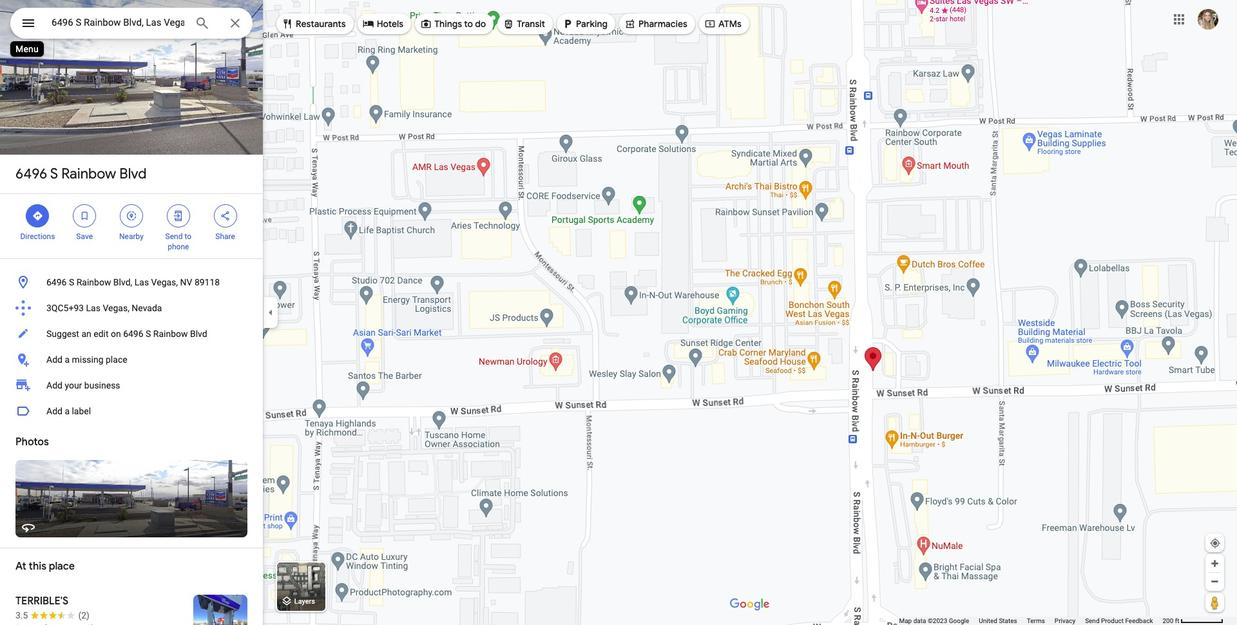 Task type: locate. For each thing, give the bounding box(es) containing it.
89118
[[195, 277, 220, 288]]

1 horizontal spatial las
[[135, 277, 149, 288]]

rainbow
[[61, 165, 116, 183], [76, 277, 111, 288], [153, 329, 188, 339]]

0 vertical spatial blvd
[[119, 165, 147, 183]]

1 vertical spatial 6496
[[46, 277, 67, 288]]

1 vertical spatial rainbow
[[76, 277, 111, 288]]

0 horizontal spatial vegas,
[[103, 303, 129, 313]]

blvd
[[119, 165, 147, 183], [190, 329, 207, 339]]

6496 up 
[[15, 165, 47, 183]]

1 horizontal spatial blvd
[[190, 329, 207, 339]]


[[32, 209, 43, 223]]

show your location image
[[1210, 538, 1222, 549]]

privacy
[[1055, 618, 1076, 625]]

footer
[[900, 617, 1163, 625]]

6496 for 6496 s rainbow blvd, las vegas, nv 89118
[[46, 277, 67, 288]]

edit
[[94, 329, 109, 339]]

0 horizontal spatial s
[[50, 165, 58, 183]]

0 vertical spatial rainbow
[[61, 165, 116, 183]]

200
[[1163, 618, 1174, 625]]

1 horizontal spatial send
[[1086, 618, 1100, 625]]

1 horizontal spatial s
[[69, 277, 74, 288]]

business
[[84, 380, 120, 391]]

united states button
[[979, 617, 1018, 625]]

200 ft button
[[1163, 618, 1224, 625]]

s for 6496 s rainbow blvd, las vegas, nv 89118
[[69, 277, 74, 288]]

0 vertical spatial place
[[106, 355, 127, 365]]

s inside suggest an edit on 6496 s rainbow blvd button
[[146, 329, 151, 339]]

6496 s rainbow blvd, las vegas, nv 89118 button
[[0, 269, 263, 295]]


[[79, 209, 90, 223]]

blvd up 
[[119, 165, 147, 183]]

0 vertical spatial to
[[464, 18, 473, 30]]

add left "label"
[[46, 406, 62, 416]]

transit
[[517, 18, 545, 30]]

6496 s rainbow blvd main content
[[0, 0, 263, 625]]

add
[[46, 355, 62, 365], [46, 380, 62, 391], [46, 406, 62, 416]]

vegas,
[[151, 277, 178, 288], [103, 303, 129, 313]]

0 vertical spatial add
[[46, 355, 62, 365]]

0 horizontal spatial place
[[49, 560, 75, 573]]

a inside add a label button
[[65, 406, 70, 416]]

send left product
[[1086, 618, 1100, 625]]

0 horizontal spatial send
[[165, 232, 183, 241]]

blvd,
[[113, 277, 132, 288]]

a
[[65, 355, 70, 365], [65, 406, 70, 416]]


[[363, 17, 374, 31]]

google account: michelle dermenjian  
(michelle.dermenjian@adept.ai) image
[[1198, 9, 1219, 29]]

1 vertical spatial add
[[46, 380, 62, 391]]

send up phone
[[165, 232, 183, 241]]

a for missing
[[65, 355, 70, 365]]

0 horizontal spatial blvd
[[119, 165, 147, 183]]

1 vertical spatial to
[[185, 232, 191, 241]]

las up an
[[86, 303, 101, 313]]

add for add a label
[[46, 406, 62, 416]]

1 add from the top
[[46, 355, 62, 365]]

place down on
[[106, 355, 127, 365]]

6496 right on
[[123, 329, 143, 339]]

hotels
[[377, 18, 404, 30]]

send inside button
[[1086, 618, 1100, 625]]

0 horizontal spatial las
[[86, 303, 101, 313]]

a for label
[[65, 406, 70, 416]]

las
[[135, 277, 149, 288], [86, 303, 101, 313]]

0 vertical spatial a
[[65, 355, 70, 365]]

at
[[15, 560, 26, 573]]

footer containing map data ©2023 google
[[900, 617, 1163, 625]]

send
[[165, 232, 183, 241], [1086, 618, 1100, 625]]

send for send to phone
[[165, 232, 183, 241]]

data
[[914, 618, 927, 625]]

atms
[[719, 18, 742, 30]]

1 vertical spatial a
[[65, 406, 70, 416]]

s
[[50, 165, 58, 183], [69, 277, 74, 288], [146, 329, 151, 339]]

rainbow up 3qc5+93 las vegas, nevada
[[76, 277, 111, 288]]

your
[[65, 380, 82, 391]]

1 vertical spatial place
[[49, 560, 75, 573]]

to left do
[[464, 18, 473, 30]]

1 vertical spatial s
[[69, 277, 74, 288]]

parking
[[576, 18, 608, 30]]

vegas, left nv
[[151, 277, 178, 288]]

1 vertical spatial blvd
[[190, 329, 207, 339]]

3 add from the top
[[46, 406, 62, 416]]

terms button
[[1027, 617, 1045, 625]]

states
[[999, 618, 1018, 625]]

0 vertical spatial s
[[50, 165, 58, 183]]

1 horizontal spatial to
[[464, 18, 473, 30]]

blvd down "89118"
[[190, 329, 207, 339]]

suggest
[[46, 329, 79, 339]]

0 vertical spatial send
[[165, 232, 183, 241]]


[[220, 209, 231, 223]]

3qc5+93 las vegas, nevada
[[46, 303, 162, 313]]

1 a from the top
[[65, 355, 70, 365]]

2 horizontal spatial s
[[146, 329, 151, 339]]


[[126, 209, 137, 223]]

s for 6496 s rainbow blvd
[[50, 165, 58, 183]]

6496 up 3qc5+93
[[46, 277, 67, 288]]

on
[[111, 329, 121, 339]]

a left "label"
[[65, 406, 70, 416]]

None field
[[52, 15, 184, 30]]

 atms
[[705, 17, 742, 31]]

rainbow up 
[[61, 165, 116, 183]]

place inside button
[[106, 355, 127, 365]]

 restaurants
[[282, 17, 346, 31]]

1 horizontal spatial vegas,
[[151, 277, 178, 288]]

product
[[1102, 618, 1124, 625]]

add a missing place
[[46, 355, 127, 365]]

rainbow down nevada
[[153, 329, 188, 339]]

label
[[72, 406, 91, 416]]

1 horizontal spatial place
[[106, 355, 127, 365]]

6496 S Rainbow Blvd, Las Vegas, NV 89118 field
[[10, 8, 253, 39]]

(2)
[[78, 610, 90, 621]]

 things to do
[[420, 17, 486, 31]]

a inside add a missing place button
[[65, 355, 70, 365]]

 parking
[[562, 17, 608, 31]]

 transit
[[503, 17, 545, 31]]

to
[[464, 18, 473, 30], [185, 232, 191, 241]]

place
[[106, 355, 127, 365], [49, 560, 75, 573]]

2 a from the top
[[65, 406, 70, 416]]

add your business link
[[0, 373, 263, 398]]

1 vertical spatial las
[[86, 303, 101, 313]]

vegas, up on
[[103, 303, 129, 313]]

share
[[215, 232, 235, 241]]

a left missing
[[65, 355, 70, 365]]

1 vertical spatial send
[[1086, 618, 1100, 625]]

place right the this
[[49, 560, 75, 573]]

phone
[[168, 242, 189, 251]]

2 add from the top
[[46, 380, 62, 391]]

2 vertical spatial add
[[46, 406, 62, 416]]

0 vertical spatial las
[[135, 277, 149, 288]]

0 vertical spatial 6496
[[15, 165, 47, 183]]

map
[[900, 618, 912, 625]]

send inside send to phone
[[165, 232, 183, 241]]

rainbow for blvd,
[[76, 277, 111, 288]]

s inside 6496 s rainbow blvd, las vegas, nv 89118 button
[[69, 277, 74, 288]]

3qc5+93 las vegas, nevada button
[[0, 295, 263, 321]]

0 horizontal spatial to
[[185, 232, 191, 241]]

to up phone
[[185, 232, 191, 241]]

6496
[[15, 165, 47, 183], [46, 277, 67, 288], [123, 329, 143, 339]]

zoom out image
[[1211, 577, 1220, 587]]

footer inside google maps element
[[900, 617, 1163, 625]]

 search field
[[10, 8, 253, 41]]


[[503, 17, 515, 31]]

to inside  things to do
[[464, 18, 473, 30]]

2 vertical spatial s
[[146, 329, 151, 339]]

layers
[[294, 598, 315, 606]]

zoom in image
[[1211, 559, 1220, 569]]

las right the blvd,
[[135, 277, 149, 288]]

add down suggest
[[46, 355, 62, 365]]

an
[[81, 329, 91, 339]]

restaurants
[[296, 18, 346, 30]]

 button
[[10, 8, 46, 41]]

2 vertical spatial rainbow
[[153, 329, 188, 339]]

add left your
[[46, 380, 62, 391]]



Task type: describe. For each thing, give the bounding box(es) containing it.
google maps element
[[0, 0, 1238, 625]]

suggest an edit on 6496 s rainbow blvd button
[[0, 321, 263, 347]]


[[420, 17, 432, 31]]

6496 s rainbow blvd
[[15, 165, 147, 183]]

do
[[475, 18, 486, 30]]

google
[[949, 618, 970, 625]]

photos
[[15, 436, 49, 449]]

send for send product feedback
[[1086, 618, 1100, 625]]

ft
[[1176, 618, 1180, 625]]

3.5 stars 2 reviews image
[[15, 609, 90, 622]]

0 vertical spatial vegas,
[[151, 277, 178, 288]]

add a missing place button
[[0, 347, 263, 373]]

6496 for 6496 s rainbow blvd
[[15, 165, 47, 183]]

map data ©2023 google
[[900, 618, 970, 625]]

missing
[[72, 355, 104, 365]]


[[21, 14, 36, 32]]

add a label button
[[0, 398, 263, 424]]

las inside 3qc5+93 las vegas, nevada button
[[86, 303, 101, 313]]

add for add a missing place
[[46, 355, 62, 365]]

actions for 6496 s rainbow blvd region
[[0, 194, 263, 258]]

nearby
[[119, 232, 144, 241]]

united states
[[979, 618, 1018, 625]]

 hotels
[[363, 17, 404, 31]]


[[562, 17, 574, 31]]

3qc5+93
[[46, 303, 84, 313]]

this
[[29, 560, 46, 573]]

to inside send to phone
[[185, 232, 191, 241]]

terms
[[1027, 618, 1045, 625]]

feedback
[[1126, 618, 1154, 625]]

send product feedback
[[1086, 618, 1154, 625]]


[[282, 17, 293, 31]]

collapse side panel image
[[264, 306, 278, 320]]

add a label
[[46, 406, 91, 416]]

nevada
[[132, 303, 162, 313]]

directions
[[20, 232, 55, 241]]

©2023
[[928, 618, 948, 625]]

3.5
[[15, 610, 28, 621]]

rainbow for blvd
[[61, 165, 116, 183]]

add your business
[[46, 380, 120, 391]]


[[705, 17, 716, 31]]

show street view coverage image
[[1206, 593, 1225, 612]]

pharmacies
[[639, 18, 688, 30]]

terrible's
[[15, 595, 68, 608]]

6496 s rainbow blvd, las vegas, nv 89118
[[46, 277, 220, 288]]

save
[[76, 232, 93, 241]]

2 vertical spatial 6496
[[123, 329, 143, 339]]

nv
[[180, 277, 192, 288]]

send product feedback button
[[1086, 617, 1154, 625]]

united
[[979, 618, 998, 625]]

things
[[435, 18, 462, 30]]

suggest an edit on 6496 s rainbow blvd
[[46, 329, 207, 339]]

blvd inside button
[[190, 329, 207, 339]]

 pharmacies
[[625, 17, 688, 31]]

send to phone
[[165, 232, 191, 251]]


[[173, 209, 184, 223]]

200 ft
[[1163, 618, 1180, 625]]

privacy button
[[1055, 617, 1076, 625]]

add for add your business
[[46, 380, 62, 391]]


[[625, 17, 636, 31]]

1 vertical spatial vegas,
[[103, 303, 129, 313]]

none field inside '6496 s rainbow blvd, las vegas, nv 89118' 'field'
[[52, 15, 184, 30]]

at this place
[[15, 560, 75, 573]]

las inside 6496 s rainbow blvd, las vegas, nv 89118 button
[[135, 277, 149, 288]]



Task type: vqa. For each thing, say whether or not it's contained in the screenshot.
the bottom Vegas,
yes



